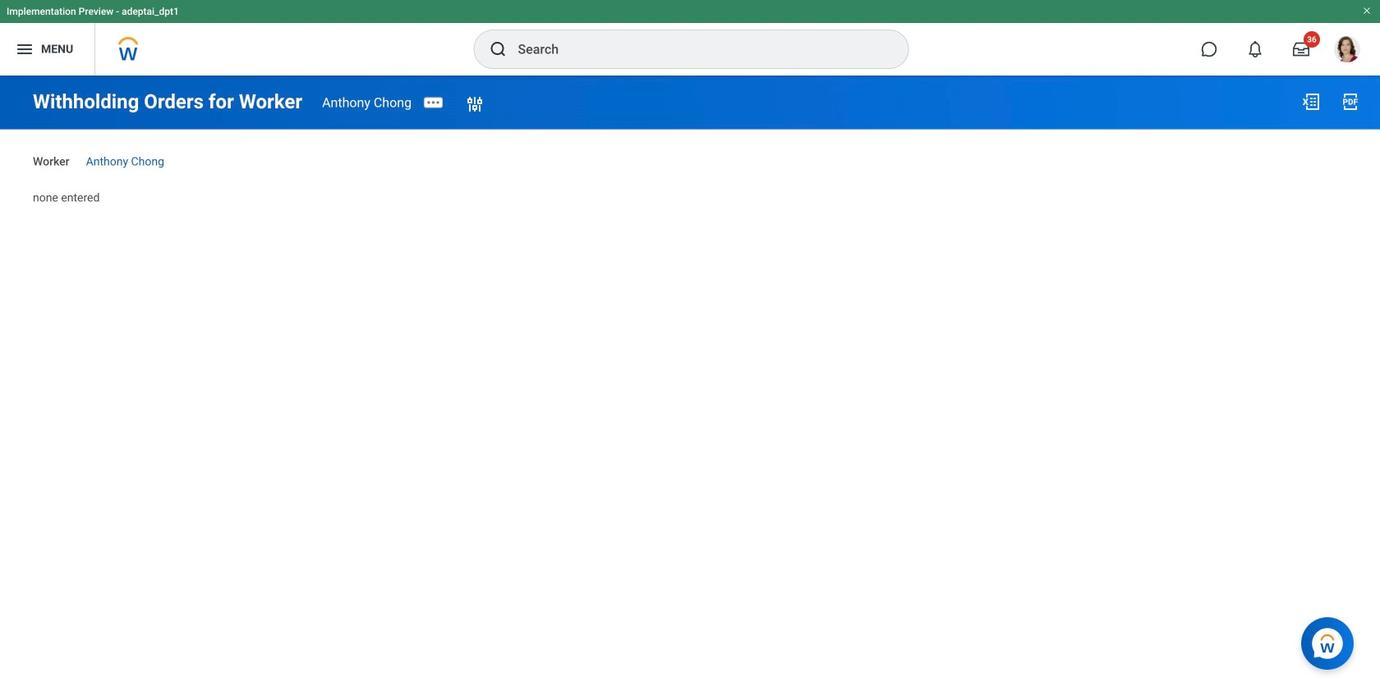 Task type: locate. For each thing, give the bounding box(es) containing it.
Search Workday  search field
[[518, 31, 875, 67]]

view printable version (pdf) image
[[1341, 92, 1361, 112]]

inbox large image
[[1294, 41, 1310, 58]]

profile logan mcneil image
[[1335, 36, 1361, 66]]

notifications large image
[[1248, 41, 1264, 58]]

justify image
[[15, 39, 35, 59]]

main content
[[0, 76, 1381, 220]]

banner
[[0, 0, 1381, 76]]



Task type: vqa. For each thing, say whether or not it's contained in the screenshot.
View Printable Version (Pdf) icon
yes



Task type: describe. For each thing, give the bounding box(es) containing it.
close environment banner image
[[1363, 6, 1373, 16]]

search image
[[489, 39, 508, 59]]

change selection image
[[465, 94, 485, 114]]

export to excel image
[[1302, 92, 1322, 112]]



